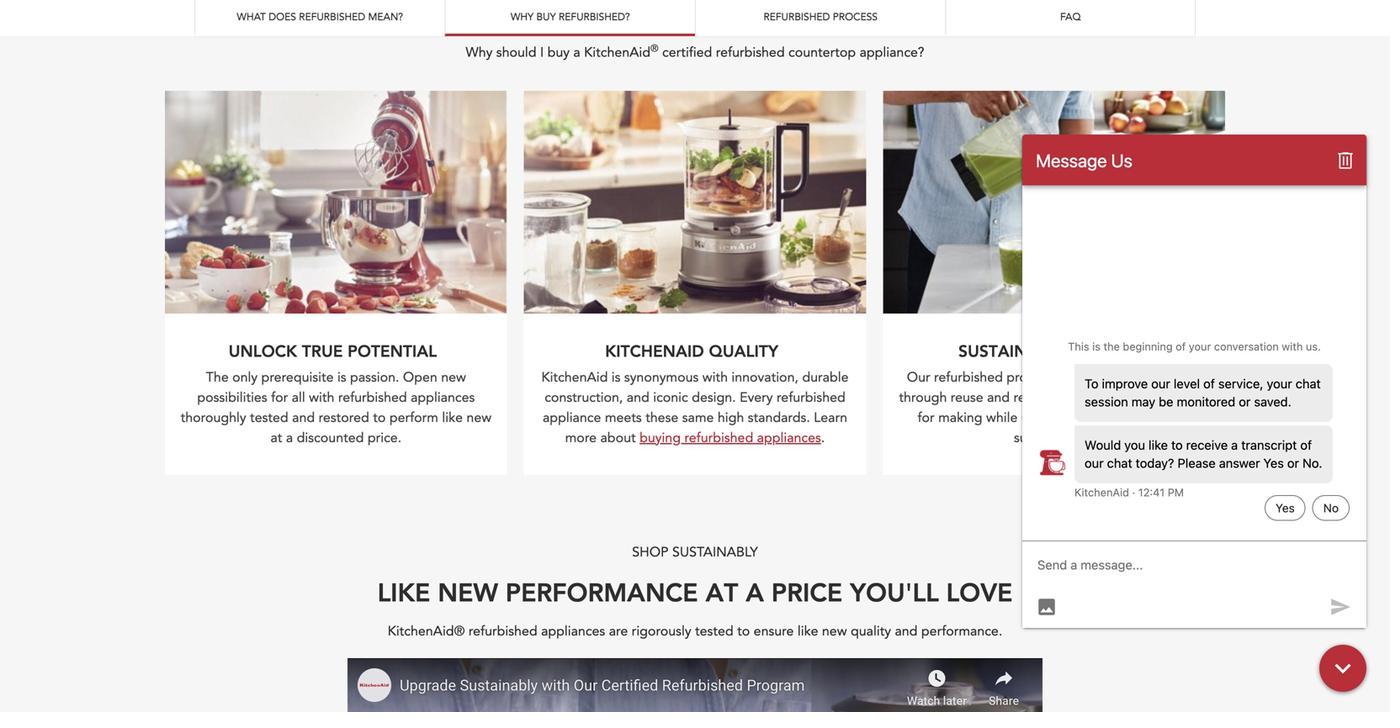 Task type: describe. For each thing, give the bounding box(es) containing it.
with inside kitchenaid is synonymous with innovation, durable construction,                 and iconic design. every refurbished appliance meets these same                 high standards. learn more about
[[702, 369, 728, 387]]

true
[[302, 340, 343, 361]]

silver refurbished food processor filled with ingredients. image
[[524, 91, 866, 314]]

durable
[[802, 369, 849, 387]]

all
[[292, 389, 305, 407]]

appliance?
[[860, 43, 925, 62]]

does
[[269, 10, 296, 24]]

refurbished inside kitchenaid is synonymous with innovation, durable construction,                 and iconic design. every refurbished appliance meets these same                 high standards. learn more about
[[777, 389, 846, 407]]

love
[[946, 576, 1013, 609]]

rigorously
[[632, 623, 691, 641]]

with inside unlock true potential the only prerequisite is passion. open new possibilities for all                 with refurbished appliances thoroughly tested and restored to                 perform like new at a discounted price.
[[309, 389, 334, 407]]

countertop
[[789, 43, 856, 62]]

performance.
[[921, 623, 1003, 641]]

faq link
[[946, 0, 1196, 36]]

tested inside unlock true potential the only prerequisite is passion. open new possibilities for all                 with refurbished appliances thoroughly tested and restored to                 perform like new at a discounted price.
[[250, 409, 288, 428]]

to left ensure
[[737, 623, 750, 641]]

sustainability.
[[1014, 429, 1094, 448]]

shop sustainably
[[632, 544, 758, 562]]

why buy refurbished? link
[[445, 0, 695, 36]]

kitchenaid is synonymous with innovation, durable construction,                 and iconic design. every refurbished appliance meets these same                 high standards. learn more about
[[542, 369, 849, 448]]

appliance
[[543, 409, 601, 428]]

potential
[[348, 340, 437, 361]]

quality
[[851, 623, 891, 641]]

you'll
[[850, 576, 939, 609]]

buy
[[537, 10, 556, 24]]

new for appliances
[[822, 623, 847, 641]]

buy
[[548, 43, 570, 62]]

same
[[682, 409, 714, 428]]

sustainable passion our refurbished program strives to reduce waste through reuse and                 recycling. help fuel your passion for making while upholding a                 commitment to sustainability.
[[899, 340, 1209, 448]]

i
[[540, 43, 544, 62]]

these
[[646, 409, 679, 428]]

appliances for kitchenaid® refurbished appliances are rigorously tested to ensure like new quality and performance.
[[541, 623, 605, 641]]

reuse
[[951, 389, 984, 407]]

our
[[907, 369, 930, 387]]

kitchenaid quality
[[605, 340, 778, 361]]

at
[[706, 576, 738, 609]]

buying refurbished appliances link
[[640, 429, 821, 448]]

new
[[438, 576, 498, 609]]

fuel
[[1107, 389, 1130, 407]]

are
[[609, 623, 628, 641]]

program
[[1007, 369, 1059, 387]]

recycling.
[[1014, 389, 1071, 407]]

appliances inside unlock true potential the only prerequisite is passion. open new possibilities for all                 with refurbished appliances thoroughly tested and restored to                 perform like new at a discounted price.
[[411, 389, 475, 407]]

more
[[565, 429, 597, 448]]

kitchenaid
[[605, 340, 704, 361]]

unlock true potential the only prerequisite is passion. open new possibilities for all                 with refurbished appliances thoroughly tested and restored to                 perform like new at a discounted price.
[[181, 340, 492, 448]]

open
[[403, 369, 437, 387]]

2 refurbished from the left
[[764, 10, 830, 24]]

to down the passion
[[1178, 409, 1191, 428]]

restored
[[319, 409, 369, 428]]

man pouring a green smoothie from a kitchenaid® refurbished blender jar. image
[[883, 91, 1225, 314]]

refurbished down high
[[685, 429, 753, 448]]

while
[[986, 409, 1018, 428]]

what
[[237, 10, 266, 24]]

to inside unlock true potential the only prerequisite is passion. open new possibilities for all                 with refurbished appliances thoroughly tested and restored to                 perform like new at a discounted price.
[[373, 409, 386, 428]]

passion
[[1072, 340, 1143, 361]]

kitchenaid® refurbished appliances are rigorously tested to ensure like new quality and performance.
[[388, 623, 1003, 641]]

thoroughly
[[181, 409, 246, 428]]

faq
[[1060, 10, 1081, 24]]

the
[[206, 369, 229, 387]]

mean?
[[368, 10, 403, 24]]

new for potential
[[441, 369, 466, 387]]

waste
[[1166, 369, 1201, 387]]

innovation,
[[732, 369, 799, 387]]

ensure
[[754, 623, 794, 641]]

why buy refurbished?
[[511, 10, 630, 24]]

your
[[1133, 389, 1160, 407]]

a
[[746, 576, 764, 609]]

iconic
[[653, 389, 688, 407]]

perform
[[389, 409, 438, 428]]

like new performance at a price you'll love
[[378, 576, 1013, 609]]

refurbished inside sustainable passion our refurbished program strives to reduce waste through reuse and                 recycling. help fuel your passion for making while upholding a                 commitment to sustainability.
[[934, 369, 1003, 387]]

sustainably
[[672, 544, 758, 562]]

unlock
[[229, 340, 297, 361]]

refurbished?
[[559, 10, 630, 24]]

commitment
[[1098, 409, 1174, 428]]

why
[[511, 10, 534, 24]]

sustainable
[[959, 340, 1067, 361]]

passion.
[[350, 369, 399, 387]]

standards.
[[748, 409, 810, 428]]

kitchenaid inside why should i buy a kitchenaid ® certified refurbished             countertop appliance?
[[584, 43, 651, 62]]



Task type: vqa. For each thing, say whether or not it's contained in the screenshot.
same at the bottom of page
yes



Task type: locate. For each thing, give the bounding box(es) containing it.
a inside sustainable passion our refurbished program strives to reduce waste through reuse and                 recycling. help fuel your passion for making while upholding a                 commitment to sustainability.
[[1087, 409, 1094, 428]]

learn
[[814, 409, 847, 428]]

2 horizontal spatial new
[[822, 623, 847, 641]]

and inside kitchenaid is synonymous with innovation, durable construction,                 and iconic design. every refurbished appliance meets these same                 high standards. learn more about
[[627, 389, 650, 407]]

0 vertical spatial for
[[271, 389, 288, 407]]

0 horizontal spatial a
[[286, 429, 293, 448]]

high
[[718, 409, 744, 428]]

refurbished right certified
[[716, 43, 785, 62]]

for inside sustainable passion our refurbished program strives to reduce waste through reuse and                 recycling. help fuel your passion for making while upholding a                 commitment to sustainability.
[[918, 409, 935, 428]]

0 horizontal spatial appliances
[[411, 389, 475, 407]]

certified
[[662, 43, 712, 62]]

1 refurbished from the left
[[299, 10, 365, 24]]

1 vertical spatial with
[[309, 389, 334, 407]]

1 is from the left
[[337, 369, 346, 387]]

refurbished up reuse
[[934, 369, 1003, 387]]

only
[[232, 369, 258, 387]]

kitchenaid®
[[388, 623, 465, 641]]

discounted
[[297, 429, 364, 448]]

0 vertical spatial tested
[[250, 409, 288, 428]]

meets
[[605, 409, 642, 428]]

to
[[1105, 369, 1117, 387], [373, 409, 386, 428], [1178, 409, 1191, 428], [737, 623, 750, 641]]

2 is from the left
[[612, 369, 621, 387]]

refurbished down durable
[[777, 389, 846, 407]]

price.
[[368, 429, 402, 448]]

a inside why should i buy a kitchenaid ® certified refurbished             countertop appliance?
[[573, 43, 580, 62]]

buying refurbished appliances .
[[640, 429, 825, 448]]

a
[[573, 43, 580, 62], [1087, 409, 1094, 428], [286, 429, 293, 448]]

refurbished
[[299, 10, 365, 24], [764, 10, 830, 24]]

buying
[[640, 429, 681, 448]]

refurbished down "passion."
[[338, 389, 407, 407]]

shop
[[632, 544, 669, 562]]

0 horizontal spatial new
[[441, 369, 466, 387]]

help
[[1075, 389, 1104, 407]]

like
[[378, 576, 430, 609]]

1 vertical spatial like
[[798, 623, 818, 641]]

possibilities
[[197, 389, 267, 407]]

0 vertical spatial new
[[441, 369, 466, 387]]

appliances for buying refurbished appliances .
[[757, 429, 821, 448]]

a inside unlock true potential the only prerequisite is passion. open new possibilities for all                 with refurbished appliances thoroughly tested and restored to                 perform like new at a discounted price.
[[286, 429, 293, 448]]

tested down "at"
[[695, 623, 734, 641]]

for
[[271, 389, 288, 407], [918, 409, 935, 428]]

new right perform
[[467, 409, 492, 428]]

1 vertical spatial a
[[1087, 409, 1094, 428]]

1 vertical spatial appliances
[[757, 429, 821, 448]]

like inside unlock true potential the only prerequisite is passion. open new possibilities for all                 with refurbished appliances thoroughly tested and restored to                 perform like new at a discounted price.
[[442, 409, 463, 428]]

a right buy at the left top
[[573, 43, 580, 62]]

is
[[337, 369, 346, 387], [612, 369, 621, 387]]

kitchenaid
[[584, 43, 651, 62], [542, 369, 608, 387]]

what does refurbished mean?
[[237, 10, 403, 24]]

0 horizontal spatial tested
[[250, 409, 288, 428]]

should
[[496, 43, 537, 62]]

prerequisite
[[261, 369, 334, 387]]

refurbished process link
[[695, 0, 946, 36]]

about
[[600, 429, 636, 448]]

quality
[[709, 340, 778, 361]]

tested
[[250, 409, 288, 428], [695, 623, 734, 641]]

refurbished right does
[[299, 10, 365, 24]]

synonymous
[[624, 369, 699, 387]]

for left all
[[271, 389, 288, 407]]

through
[[899, 389, 947, 407]]

appliances down the open
[[411, 389, 475, 407]]

passion
[[1164, 389, 1209, 407]]

refurbished inside unlock true potential the only prerequisite is passion. open new possibilities for all                 with refurbished appliances thoroughly tested and restored to                 perform like new at a discounted price.
[[338, 389, 407, 407]]

kitchenaid down refurbished?
[[584, 43, 651, 62]]

refurbished up countertop
[[764, 10, 830, 24]]

every
[[740, 389, 773, 407]]

0 vertical spatial kitchenaid
[[584, 43, 651, 62]]

and inside sustainable passion our refurbished program strives to reduce waste through reuse and                 recycling. help fuel your passion for making while upholding a                 commitment to sustainability.
[[987, 389, 1010, 407]]

performance
[[506, 576, 698, 609]]

refurbished inside why should i buy a kitchenaid ® certified refurbished             countertop appliance?
[[716, 43, 785, 62]]

is left "passion."
[[337, 369, 346, 387]]

and
[[627, 389, 650, 407], [987, 389, 1010, 407], [292, 409, 315, 428], [895, 623, 918, 641]]

construction,
[[545, 389, 623, 407]]

1 vertical spatial kitchenaid
[[542, 369, 608, 387]]

0 horizontal spatial refurbished
[[299, 10, 365, 24]]

a right at
[[286, 429, 293, 448]]

appliances down standards.
[[757, 429, 821, 448]]

like
[[442, 409, 463, 428], [798, 623, 818, 641]]

like right ensure
[[798, 623, 818, 641]]

design.
[[692, 389, 736, 407]]

1 horizontal spatial tested
[[695, 623, 734, 641]]

is inside unlock true potential the only prerequisite is passion. open new possibilities for all                 with refurbished appliances thoroughly tested and restored to                 perform like new at a discounted price.
[[337, 369, 346, 387]]

refurbished kitchenaid® mixer with wire whip and stainless steel bowl making whipped cream. image
[[165, 91, 507, 314]]

process
[[833, 10, 878, 24]]

1 horizontal spatial for
[[918, 409, 935, 428]]

and inside unlock true potential the only prerequisite is passion. open new possibilities for all                 with refurbished appliances thoroughly tested and restored to                 perform like new at a discounted price.
[[292, 409, 315, 428]]

refurbished down new
[[469, 623, 537, 641]]

and up while
[[987, 389, 1010, 407]]

appliances left are
[[541, 623, 605, 641]]

new left quality
[[822, 623, 847, 641]]

is inside kitchenaid is synonymous with innovation, durable construction,                 and iconic design. every refurbished appliance meets these same                 high standards. learn more about
[[612, 369, 621, 387]]

1 vertical spatial tested
[[695, 623, 734, 641]]

1 vertical spatial for
[[918, 409, 935, 428]]

1 horizontal spatial new
[[467, 409, 492, 428]]

why should i buy a kitchenaid ® certified refurbished             countertop appliance?
[[466, 42, 925, 62]]

refurbished process
[[764, 10, 878, 24]]

1 horizontal spatial refurbished
[[764, 10, 830, 24]]

a down help
[[1087, 409, 1094, 428]]

0 horizontal spatial for
[[271, 389, 288, 407]]

®
[[651, 42, 659, 56]]

upholding
[[1022, 409, 1083, 428]]

.
[[821, 429, 825, 448]]

strives
[[1063, 369, 1101, 387]]

tested up at
[[250, 409, 288, 428]]

0 vertical spatial with
[[702, 369, 728, 387]]

and down all
[[292, 409, 315, 428]]

kitchenaid inside kitchenaid is synonymous with innovation, durable construction,                 and iconic design. every refurbished appliance meets these same                 high standards. learn more about
[[542, 369, 608, 387]]

is up construction,
[[612, 369, 621, 387]]

2 vertical spatial a
[[286, 429, 293, 448]]

for inside unlock true potential the only prerequisite is passion. open new possibilities for all                 with refurbished appliances thoroughly tested and restored to                 perform like new at a discounted price.
[[271, 389, 288, 407]]

for down the through
[[918, 409, 935, 428]]

and up meets
[[627, 389, 650, 407]]

with right all
[[309, 389, 334, 407]]

2 horizontal spatial appliances
[[757, 429, 821, 448]]

price
[[772, 576, 843, 609]]

0 horizontal spatial with
[[309, 389, 334, 407]]

2 horizontal spatial a
[[1087, 409, 1094, 428]]

1 horizontal spatial with
[[702, 369, 728, 387]]

2 vertical spatial appliances
[[541, 623, 605, 641]]

new right the open
[[441, 369, 466, 387]]

appliances
[[411, 389, 475, 407], [757, 429, 821, 448], [541, 623, 605, 641]]

to up 'price.'
[[373, 409, 386, 428]]

new
[[441, 369, 466, 387], [467, 409, 492, 428], [822, 623, 847, 641]]

0 horizontal spatial is
[[337, 369, 346, 387]]

to up fuel
[[1105, 369, 1117, 387]]

1 vertical spatial new
[[467, 409, 492, 428]]

with up design.
[[702, 369, 728, 387]]

1 horizontal spatial like
[[798, 623, 818, 641]]

0 horizontal spatial like
[[442, 409, 463, 428]]

making
[[938, 409, 983, 428]]

refurbished
[[716, 43, 785, 62], [934, 369, 1003, 387], [338, 389, 407, 407], [777, 389, 846, 407], [685, 429, 753, 448], [469, 623, 537, 641]]

1 horizontal spatial is
[[612, 369, 621, 387]]

kitchenaid up construction,
[[542, 369, 608, 387]]

reduce
[[1121, 369, 1163, 387]]

and right quality
[[895, 623, 918, 641]]

what does refurbished mean? link
[[194, 0, 445, 36]]

0 vertical spatial appliances
[[411, 389, 475, 407]]

with
[[702, 369, 728, 387], [309, 389, 334, 407]]

at
[[271, 429, 282, 448]]

2 vertical spatial new
[[822, 623, 847, 641]]

why
[[466, 43, 493, 62]]

0 vertical spatial a
[[573, 43, 580, 62]]

0 vertical spatial like
[[442, 409, 463, 428]]

like right perform
[[442, 409, 463, 428]]

1 horizontal spatial a
[[573, 43, 580, 62]]

1 horizontal spatial appliances
[[541, 623, 605, 641]]



